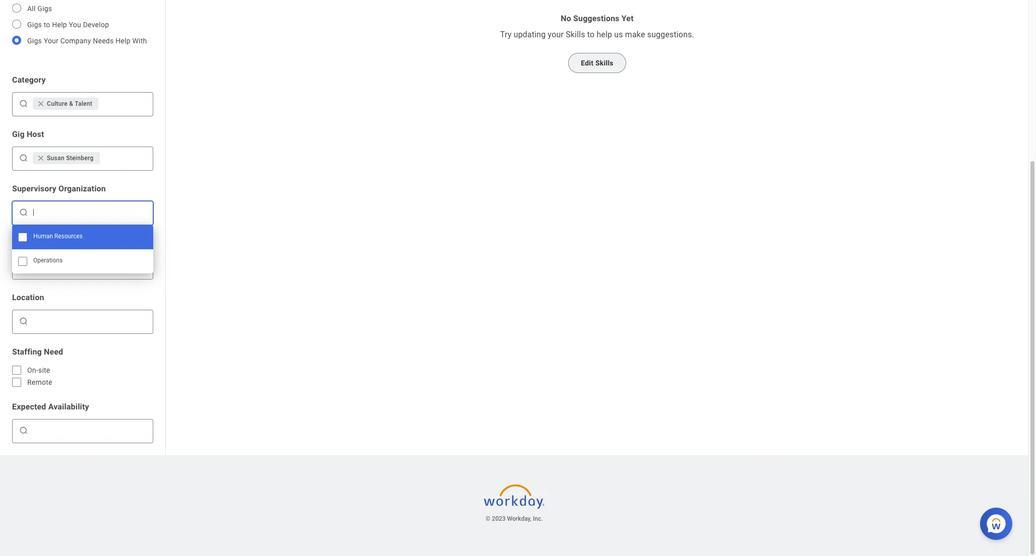Task type: locate. For each thing, give the bounding box(es) containing it.
no suggestions yet
[[561, 14, 634, 23]]

search image
[[19, 153, 29, 163], [19, 208, 29, 218], [19, 426, 29, 436]]

2 vertical spatial gigs
[[27, 37, 42, 45]]

gigs
[[37, 5, 52, 13], [27, 21, 42, 29], [27, 37, 42, 45]]

search image down expected
[[19, 426, 29, 436]]

remove image down category at the left of the page
[[37, 100, 47, 108]]

susan steinberg button
[[33, 152, 100, 164]]

staffing need
[[12, 347, 63, 357]]

0 vertical spatial search image
[[19, 153, 29, 163]]

skills
[[566, 30, 585, 39], [596, 59, 614, 67]]

gig
[[12, 130, 25, 139], [12, 239, 25, 248]]

help left with
[[116, 37, 130, 45]]

2 gig from the top
[[12, 239, 25, 248]]

operations
[[33, 257, 63, 264]]

None field
[[100, 99, 149, 109], [102, 153, 149, 163], [31, 205, 149, 221], [31, 208, 149, 218], [31, 259, 149, 275], [31, 314, 149, 330], [31, 317, 149, 327], [31, 423, 149, 439], [31, 426, 149, 436], [100, 99, 149, 109], [102, 153, 149, 163], [31, 205, 149, 221], [31, 208, 149, 218], [31, 259, 149, 275], [31, 314, 149, 330], [31, 317, 149, 327], [31, 423, 149, 439], [31, 426, 149, 436]]

1 horizontal spatial help
[[116, 37, 130, 45]]

search image for gig
[[19, 153, 29, 163]]

press left arrow to navigate selected items field
[[100, 96, 149, 112], [102, 150, 149, 166]]

1 search image from the top
[[19, 153, 29, 163]]

gig type
[[12, 239, 44, 248]]

2 vertical spatial search image
[[19, 317, 29, 327]]

search image down 'supervisory'
[[19, 208, 29, 218]]

1 gig from the top
[[12, 130, 25, 139]]

remove image down host
[[37, 154, 47, 162]]

search image down gig host on the left of the page
[[19, 153, 29, 163]]

expected availability
[[12, 402, 89, 412]]

1 vertical spatial gig
[[12, 239, 25, 248]]

skills down no
[[566, 30, 585, 39]]

gig left host
[[12, 130, 25, 139]]

0 vertical spatial gig
[[12, 130, 25, 139]]

gigs right the "all"
[[37, 5, 52, 13]]

0 vertical spatial skills
[[566, 30, 585, 39]]

to up your
[[44, 21, 50, 29]]

&
[[69, 100, 73, 107]]

resources
[[54, 233, 83, 240]]

remove image left culture
[[37, 100, 45, 108]]

steinberg
[[66, 155, 94, 162]]

category
[[12, 75, 46, 85]]

gigs for to
[[27, 21, 42, 29]]

to
[[44, 21, 50, 29], [587, 30, 595, 39]]

culture
[[47, 100, 68, 107]]

skills right edit
[[596, 59, 614, 67]]

location
[[12, 293, 44, 303]]

gig host
[[12, 130, 44, 139]]

type
[[26, 239, 44, 248]]

remove image
[[37, 100, 47, 108], [37, 100, 45, 108], [37, 154, 47, 162], [37, 154, 45, 162]]

1 vertical spatial search image
[[19, 208, 29, 218]]

gigs left your
[[27, 37, 42, 45]]

develop
[[83, 21, 109, 29]]

2 search image from the top
[[19, 262, 29, 272]]

help
[[52, 21, 67, 29], [116, 37, 130, 45]]

1 vertical spatial skills
[[596, 59, 614, 67]]

with
[[132, 37, 147, 45]]

you
[[69, 21, 81, 29]]

press left arrow to navigate selected items field right talent at the left
[[100, 96, 149, 112]]

0 horizontal spatial help
[[52, 21, 67, 29]]

search image down the location
[[19, 317, 29, 327]]

list box
[[12, 225, 153, 274]]

0 horizontal spatial to
[[44, 21, 50, 29]]

to left help
[[587, 30, 595, 39]]

3 search image from the top
[[19, 317, 29, 327]]

culture & talent button
[[33, 98, 98, 110]]

press left arrow to navigate selected items field right steinberg
[[102, 150, 149, 166]]

search image down category at the left of the page
[[19, 99, 29, 109]]

gig for gig type
[[12, 239, 25, 248]]

staffing
[[12, 347, 42, 357]]

need
[[44, 347, 63, 357]]

0 horizontal spatial skills
[[566, 30, 585, 39]]

1 vertical spatial search image
[[19, 262, 29, 272]]

human resources
[[33, 233, 83, 240]]

company
[[60, 37, 91, 45]]

3 search image from the top
[[19, 426, 29, 436]]

0 vertical spatial help
[[52, 21, 67, 29]]

gig left the type
[[12, 239, 25, 248]]

0 vertical spatial search image
[[19, 99, 29, 109]]

host
[[27, 130, 44, 139]]

supervisory organization
[[12, 184, 106, 194]]

culture & talent
[[47, 100, 92, 107]]

human resources option
[[12, 225, 153, 250]]

gigs down the "all"
[[27, 21, 42, 29]]

susan steinberg
[[47, 155, 94, 162]]

1 search image from the top
[[19, 99, 29, 109]]

1 horizontal spatial skills
[[596, 59, 614, 67]]

skills inside button
[[596, 59, 614, 67]]

1 vertical spatial press left arrow to navigate selected items field
[[102, 150, 149, 166]]

0 vertical spatial to
[[44, 21, 50, 29]]

search image for category
[[19, 99, 29, 109]]

© 2023 workday, inc.
[[486, 516, 543, 523]]

organization
[[58, 184, 106, 194]]

no
[[561, 14, 571, 23]]

expected
[[12, 402, 46, 412]]

2 vertical spatial search image
[[19, 426, 29, 436]]

search image down gig type
[[19, 262, 29, 272]]

help left you
[[52, 21, 67, 29]]

2023
[[492, 516, 506, 523]]

edit skills
[[581, 59, 614, 67]]

0 vertical spatial press left arrow to navigate selected items field
[[100, 96, 149, 112]]

try updating your skills to help us make suggestions.
[[500, 30, 694, 39]]

1 horizontal spatial to
[[587, 30, 595, 39]]

1 vertical spatial gigs
[[27, 21, 42, 29]]

search image for location
[[19, 317, 29, 327]]

gigs to help you develop
[[27, 21, 109, 29]]

search image
[[19, 99, 29, 109], [19, 262, 29, 272], [19, 317, 29, 327]]



Task type: describe. For each thing, give the bounding box(es) containing it.
edit
[[581, 59, 594, 67]]

suggestions
[[573, 14, 620, 23]]

gig for gig host
[[12, 130, 25, 139]]

edit skills button
[[568, 53, 626, 73]]

updating
[[514, 30, 546, 39]]

gigs your company needs help with
[[27, 37, 147, 45]]

all
[[27, 5, 36, 13]]

search image for expected
[[19, 426, 29, 436]]

2 search image from the top
[[19, 208, 29, 218]]

on-
[[27, 367, 38, 375]]

logo image
[[484, 480, 545, 514]]

workday,
[[507, 516, 532, 523]]

try
[[500, 30, 512, 39]]

inc.
[[533, 516, 543, 523]]

1 vertical spatial help
[[116, 37, 130, 45]]

suggestions.
[[647, 30, 694, 39]]

needs
[[93, 37, 114, 45]]

remove image left the susan
[[37, 154, 45, 162]]

press left arrow to navigate selected items field for category
[[100, 96, 149, 112]]

search image for gig type
[[19, 262, 29, 272]]

availability
[[48, 402, 89, 412]]

human
[[33, 233, 53, 240]]

operations option
[[12, 250, 153, 274]]

help
[[597, 30, 612, 39]]

your
[[548, 30, 564, 39]]

all gigs
[[27, 5, 52, 13]]

press left arrow to navigate selected items field for gig host
[[102, 150, 149, 166]]

©
[[486, 516, 490, 523]]

list box containing human resources
[[12, 225, 153, 274]]

talent
[[75, 100, 92, 107]]

susan
[[47, 155, 64, 162]]

gigs for your
[[27, 37, 42, 45]]

supervisory
[[12, 184, 56, 194]]

your
[[44, 37, 59, 45]]

0 vertical spatial gigs
[[37, 5, 52, 13]]

remote
[[27, 379, 52, 387]]

yet
[[622, 14, 634, 23]]

1 vertical spatial to
[[587, 30, 595, 39]]

make
[[625, 30, 645, 39]]

us
[[614, 30, 623, 39]]

site
[[38, 367, 50, 375]]

on-site
[[27, 367, 50, 375]]



Task type: vqa. For each thing, say whether or not it's contained in the screenshot.
first Cell from the left
no



